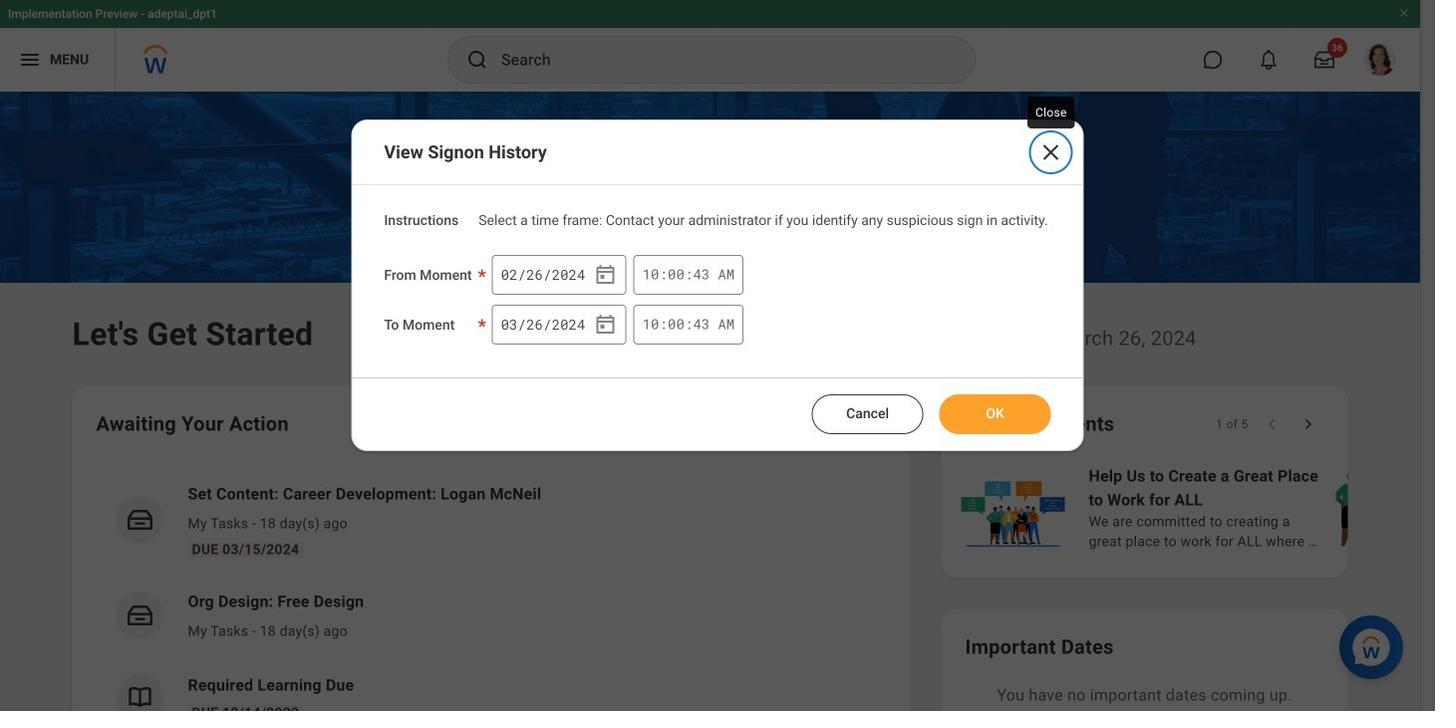 Task type: locate. For each thing, give the bounding box(es) containing it.
list
[[958, 463, 1436, 554], [96, 467, 886, 712]]

hour spin button right calendar image
[[643, 316, 660, 333]]

second spin button right calendar image
[[693, 316, 710, 333]]

second spin button right calendar icon
[[693, 266, 710, 283]]

tooltip
[[1024, 93, 1079, 133]]

group for hour spin button corresponding to calendar icon
[[492, 255, 627, 295]]

0 vertical spatial group
[[492, 255, 627, 295]]

1 vertical spatial hour spin button
[[643, 316, 660, 333]]

group
[[492, 255, 627, 295], [492, 305, 627, 345]]

chevron left small image
[[1263, 415, 1283, 435]]

group down calendar icon
[[492, 305, 627, 345]]

dialog
[[351, 120, 1084, 451]]

1 vertical spatial second spin button
[[693, 316, 710, 333]]

2 before or after midday spin button from the top
[[718, 315, 735, 333]]

0 vertical spatial hour spin button
[[643, 266, 660, 283]]

1 vertical spatial minute spin button
[[668, 316, 685, 333]]

main content
[[0, 92, 1436, 712]]

profile logan mcneil element
[[1353, 38, 1409, 82]]

minute spin button for hour spin button corresponding to calendar icon
[[668, 266, 685, 283]]

status
[[1217, 417, 1249, 433]]

1 vertical spatial group
[[492, 305, 627, 345]]

1 before or after midday spin button from the top
[[718, 265, 735, 283]]

hour spin button
[[643, 266, 660, 283], [643, 316, 660, 333]]

hour spin button for calendar icon
[[643, 266, 660, 283]]

1 vertical spatial before or after midday spin button
[[718, 315, 735, 333]]

inbox large image
[[1315, 50, 1335, 70]]

minute spin button
[[668, 266, 685, 283], [668, 316, 685, 333]]

minute spin button right calendar icon
[[668, 266, 685, 283]]

group up calendar image
[[492, 255, 627, 295]]

inbox image
[[125, 505, 155, 535]]

inbox image
[[125, 601, 155, 631]]

second spin button
[[693, 266, 710, 283], [693, 316, 710, 333]]

0 horizontal spatial list
[[96, 467, 886, 712]]

2 minute spin button from the top
[[668, 316, 685, 333]]

1 second spin button from the top
[[693, 266, 710, 283]]

0 vertical spatial before or after midday spin button
[[718, 265, 735, 283]]

2 hour spin button from the top
[[643, 316, 660, 333]]

0 vertical spatial minute spin button
[[668, 266, 685, 283]]

before or after midday spin button
[[718, 265, 735, 283], [718, 315, 735, 333]]

minute spin button right calendar image
[[668, 316, 685, 333]]

banner
[[0, 0, 1421, 92]]

1 hour spin button from the top
[[643, 266, 660, 283]]

2 second spin button from the top
[[693, 316, 710, 333]]

1 group from the top
[[492, 255, 627, 295]]

notifications large image
[[1259, 50, 1279, 70]]

x image
[[1040, 141, 1063, 165]]

2 group from the top
[[492, 305, 627, 345]]

hour spin button for calendar image
[[643, 316, 660, 333]]

hour spin button right calendar icon
[[643, 266, 660, 283]]

1 minute spin button from the top
[[668, 266, 685, 283]]

0 vertical spatial second spin button
[[693, 266, 710, 283]]

1 horizontal spatial list
[[958, 463, 1436, 554]]



Task type: describe. For each thing, give the bounding box(es) containing it.
before or after midday spin button for calendar icon
[[718, 265, 735, 283]]

calendar image
[[594, 263, 618, 287]]

second spin button for calendar image before or after midday spin button
[[693, 316, 710, 333]]

second spin button for calendar icon before or after midday spin button
[[693, 266, 710, 283]]

chevron right small image
[[1299, 415, 1319, 435]]

close environment banner image
[[1399, 7, 1411, 19]]

before or after midday spin button for calendar image
[[718, 315, 735, 333]]

calendar image
[[594, 313, 618, 337]]

search image
[[466, 48, 490, 72]]

minute spin button for calendar image's hour spin button
[[668, 316, 685, 333]]

book open image
[[125, 683, 155, 712]]

group for calendar image's hour spin button
[[492, 305, 627, 345]]



Task type: vqa. For each thing, say whether or not it's contained in the screenshot.
tab list
no



